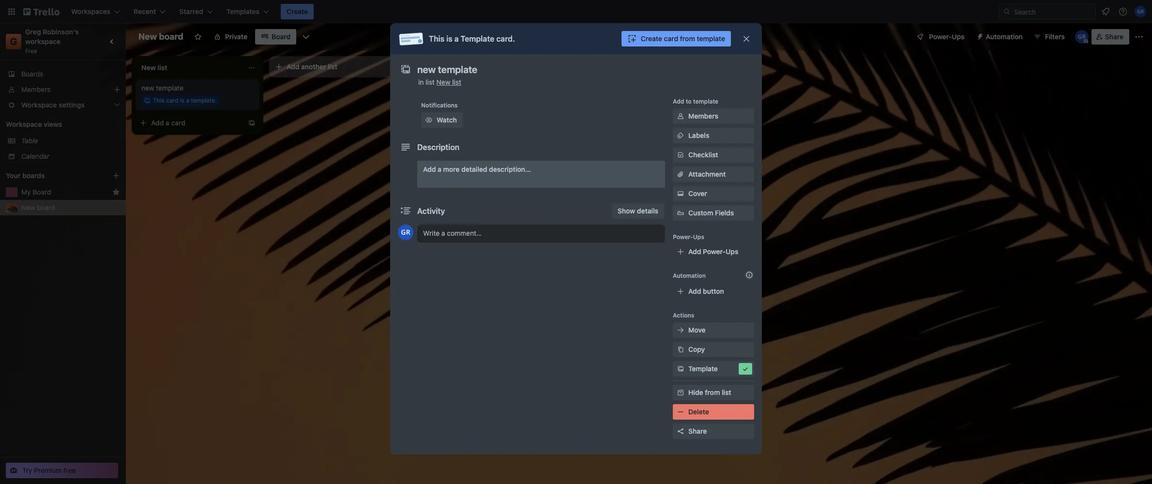 Task type: locate. For each thing, give the bounding box(es) containing it.
0 vertical spatial create
[[287, 7, 308, 15]]

boards
[[22, 171, 45, 180]]

0 horizontal spatial new
[[21, 203, 35, 212]]

your boards
[[6, 171, 45, 180]]

power-ups
[[929, 32, 965, 41], [673, 233, 704, 241]]

sm image for copy
[[676, 345, 685, 354]]

greg robinson (gregrobinson96) image
[[1075, 30, 1089, 44], [398, 225, 413, 240]]

hide from list link
[[673, 385, 754, 400]]

board
[[272, 32, 291, 41], [33, 188, 51, 196]]

1 horizontal spatial board
[[272, 32, 291, 41]]

ups up add power-ups
[[693, 233, 704, 241]]

greg robinson (gregrobinson96) image
[[1135, 6, 1146, 17]]

sm image inside copy link
[[676, 345, 685, 354]]

sm image
[[676, 131, 685, 140], [676, 189, 685, 198], [676, 364, 685, 374], [676, 388, 685, 397], [676, 407, 685, 417]]

1 vertical spatial from
[[705, 388, 720, 396]]

0 horizontal spatial share
[[688, 427, 707, 435]]

is
[[446, 34, 452, 43], [180, 97, 184, 104]]

show details link
[[612, 203, 664, 219]]

sm image left copy on the bottom
[[676, 345, 685, 354]]

share button down delete link
[[673, 424, 754, 439]]

add down custom
[[688, 247, 701, 256]]

board left star or unstar board icon
[[159, 31, 183, 42]]

sm image left watch
[[424, 115, 434, 125]]

add board image
[[112, 172, 120, 180]]

template
[[461, 34, 494, 43], [688, 365, 718, 373]]

your boards with 2 items element
[[6, 170, 98, 182]]

sm image for watch
[[424, 115, 434, 125]]

calendar link
[[21, 152, 120, 161]]

sm image inside labels link
[[676, 131, 685, 140]]

description
[[417, 143, 460, 152]]

add inside button
[[151, 119, 164, 127]]

board down my board
[[37, 203, 55, 212]]

template
[[697, 34, 725, 43], [156, 84, 184, 92], [693, 98, 718, 105]]

1 horizontal spatial create
[[641, 34, 662, 43]]

1 vertical spatial new
[[436, 78, 450, 86]]

a up new list link
[[454, 34, 459, 43]]

0 horizontal spatial automation
[[673, 272, 706, 279]]

1 horizontal spatial this
[[429, 34, 444, 43]]

ups left automation button
[[952, 32, 965, 41]]

more
[[443, 165, 460, 173]]

sm image inside move 'link'
[[676, 325, 685, 335]]

my board
[[21, 188, 51, 196]]

sm image for automation
[[972, 29, 986, 43]]

1 vertical spatial template
[[688, 365, 718, 373]]

add a card
[[151, 119, 185, 127]]

0 horizontal spatial members
[[21, 85, 51, 93]]

list inside button
[[328, 62, 337, 71]]

1 horizontal spatial ups
[[726, 247, 738, 256]]

delete
[[688, 408, 709, 416]]

add a more detailed description… link
[[417, 161, 665, 188]]

create inside create button
[[287, 7, 308, 15]]

this
[[429, 34, 444, 43], [153, 97, 165, 104]]

1 horizontal spatial is
[[446, 34, 452, 43]]

table
[[21, 137, 38, 145]]

board inside "button"
[[33, 188, 51, 196]]

this for this is a template card.
[[429, 34, 444, 43]]

card
[[664, 34, 678, 43], [166, 97, 178, 104], [171, 119, 185, 127]]

0 horizontal spatial greg robinson (gregrobinson96) image
[[398, 225, 413, 240]]

0 vertical spatial template
[[461, 34, 494, 43]]

1 horizontal spatial from
[[705, 388, 720, 396]]

1 vertical spatial create
[[641, 34, 662, 43]]

0 horizontal spatial new board
[[21, 203, 55, 212]]

watch
[[437, 116, 457, 124]]

add left to
[[673, 98, 684, 105]]

0 vertical spatial share button
[[1091, 29, 1129, 45]]

add down new template
[[151, 119, 164, 127]]

0 vertical spatial greg robinson (gregrobinson96) image
[[1075, 30, 1089, 44]]

automation down the search image
[[986, 32, 1023, 41]]

members link down boards
[[0, 82, 126, 97]]

1 vertical spatial ups
[[693, 233, 704, 241]]

ups down "fields"
[[726, 247, 738, 256]]

add another list
[[287, 62, 337, 71]]

this down new template
[[153, 97, 165, 104]]

1 horizontal spatial new
[[138, 31, 157, 42]]

power-ups inside button
[[929, 32, 965, 41]]

0 vertical spatial members link
[[0, 82, 126, 97]]

sm image down 'add to template'
[[676, 111, 685, 121]]

sm image left cover
[[676, 189, 685, 198]]

1 vertical spatial card
[[166, 97, 178, 104]]

card inside button
[[171, 119, 185, 127]]

0 vertical spatial power-
[[929, 32, 952, 41]]

sm image inside automation button
[[972, 29, 986, 43]]

board left customize views icon at the top left of page
[[272, 32, 291, 41]]

add power-ups
[[688, 247, 738, 256]]

sm image inside the template button
[[676, 364, 685, 374]]

g link
[[6, 34, 21, 49]]

0 vertical spatial new board
[[138, 31, 183, 42]]

0 horizontal spatial power-ups
[[673, 233, 704, 241]]

sm image down copy link
[[676, 364, 685, 374]]

add a card button
[[136, 115, 244, 131]]

sm image inside delete link
[[676, 407, 685, 417]]

0 horizontal spatial create
[[287, 7, 308, 15]]

1 vertical spatial board
[[33, 188, 51, 196]]

new
[[138, 31, 157, 42], [436, 78, 450, 86], [21, 203, 35, 212]]

add button
[[688, 287, 724, 295]]

primary element
[[0, 0, 1152, 23]]

1 horizontal spatial power-ups
[[929, 32, 965, 41]]

sm image left hide
[[676, 388, 685, 397]]

sm image down "actions"
[[676, 325, 685, 335]]

1 horizontal spatial greg robinson (gregrobinson96) image
[[1075, 30, 1089, 44]]

open information menu image
[[1118, 7, 1128, 16]]

2 horizontal spatial power-
[[929, 32, 952, 41]]

sm image for members
[[676, 111, 685, 121]]

1 horizontal spatial template
[[688, 365, 718, 373]]

0 vertical spatial power-ups
[[929, 32, 965, 41]]

0 vertical spatial this
[[429, 34, 444, 43]]

description…
[[489, 165, 531, 173]]

try premium free
[[22, 466, 76, 474]]

a down this card is a template.
[[166, 119, 169, 127]]

create inside create card from template button
[[641, 34, 662, 43]]

is down "new template" link
[[180, 97, 184, 104]]

board
[[159, 31, 183, 42], [37, 203, 55, 212]]

share
[[1105, 32, 1124, 41], [688, 427, 707, 435]]

1 horizontal spatial share
[[1105, 32, 1124, 41]]

custom fields
[[688, 209, 734, 217]]

0 vertical spatial ups
[[952, 32, 965, 41]]

a left the more
[[438, 165, 441, 173]]

0 vertical spatial board
[[159, 31, 183, 42]]

1 vertical spatial members
[[688, 112, 718, 120]]

sm image left labels on the top of the page
[[676, 131, 685, 140]]

card for from
[[664, 34, 678, 43]]

4 sm image from the top
[[676, 388, 685, 397]]

create for create
[[287, 7, 308, 15]]

automation up add button
[[673, 272, 706, 279]]

2 sm image from the top
[[676, 189, 685, 198]]

ups inside power-ups button
[[952, 32, 965, 41]]

new board link
[[21, 203, 120, 213]]

sm image right power-ups button
[[972, 29, 986, 43]]

board link
[[255, 29, 296, 45]]

sm image inside cover link
[[676, 189, 685, 198]]

fields
[[715, 209, 734, 217]]

1 horizontal spatial members
[[688, 112, 718, 120]]

sm image left "checklist"
[[676, 150, 685, 160]]

add left the more
[[423, 165, 436, 173]]

custom fields button
[[673, 208, 754, 218]]

card inside button
[[664, 34, 678, 43]]

Write a comment text field
[[417, 225, 665, 242]]

0 vertical spatial card
[[664, 34, 678, 43]]

sm image inside hide from list link
[[676, 388, 685, 397]]

1 vertical spatial power-ups
[[673, 233, 704, 241]]

3 sm image from the top
[[676, 364, 685, 374]]

1 vertical spatial automation
[[673, 272, 706, 279]]

watch button
[[421, 112, 463, 128]]

1 horizontal spatial new board
[[138, 31, 183, 42]]

create from template… image
[[248, 119, 256, 127]]

1 vertical spatial power-
[[673, 233, 693, 241]]

share button
[[1091, 29, 1129, 45], [673, 424, 754, 439]]

delete link
[[673, 404, 754, 420]]

sm image inside watch button
[[424, 115, 434, 125]]

1 vertical spatial new board
[[21, 203, 55, 212]]

is up new list link
[[446, 34, 452, 43]]

2 horizontal spatial new
[[436, 78, 450, 86]]

1 vertical spatial this
[[153, 97, 165, 104]]

star or unstar board image
[[194, 33, 202, 41]]

template down copy on the bottom
[[688, 365, 718, 373]]

list right another
[[328, 62, 337, 71]]

1 horizontal spatial automation
[[986, 32, 1023, 41]]

template left card.
[[461, 34, 494, 43]]

template.
[[191, 97, 217, 104]]

0 vertical spatial template
[[697, 34, 725, 43]]

sm image left the delete at the right bottom
[[676, 407, 685, 417]]

show menu image
[[1134, 32, 1144, 42]]

0 horizontal spatial members link
[[0, 82, 126, 97]]

ups
[[952, 32, 965, 41], [693, 233, 704, 241], [726, 247, 738, 256]]

0 horizontal spatial this
[[153, 97, 165, 104]]

add button button
[[673, 284, 754, 299]]

members down boards
[[21, 85, 51, 93]]

1 vertical spatial members link
[[673, 108, 754, 124]]

my
[[21, 188, 31, 196]]

hide from list
[[688, 388, 731, 396]]

members link
[[0, 82, 126, 97], [673, 108, 754, 124]]

my board button
[[21, 187, 108, 197]]

members down 'add to template'
[[688, 112, 718, 120]]

share left show menu image
[[1105, 32, 1124, 41]]

new board left star or unstar board icon
[[138, 31, 183, 42]]

2 vertical spatial power-
[[703, 247, 726, 256]]

a
[[454, 34, 459, 43], [186, 97, 189, 104], [166, 119, 169, 127], [438, 165, 441, 173]]

sm image
[[972, 29, 986, 43], [676, 111, 685, 121], [424, 115, 434, 125], [676, 150, 685, 160], [676, 325, 685, 335], [676, 345, 685, 354], [741, 364, 750, 374]]

card.
[[496, 34, 515, 43]]

add left button
[[688, 287, 701, 295]]

create for create card from template
[[641, 34, 662, 43]]

template inside button
[[688, 365, 718, 373]]

0 horizontal spatial board
[[33, 188, 51, 196]]

attachment
[[688, 170, 726, 178]]

share button down '0 notifications' icon at the right of the page
[[1091, 29, 1129, 45]]

private button
[[208, 29, 253, 45]]

None text field
[[412, 61, 732, 78]]

board right my at the left
[[33, 188, 51, 196]]

share down the delete at the right bottom
[[688, 427, 707, 435]]

0 vertical spatial is
[[446, 34, 452, 43]]

sm image inside checklist link
[[676, 150, 685, 160]]

add left another
[[287, 62, 299, 71]]

sm image for move
[[676, 325, 685, 335]]

2 vertical spatial card
[[171, 119, 185, 127]]

hide
[[688, 388, 703, 396]]

list
[[328, 62, 337, 71], [426, 78, 435, 86], [452, 78, 461, 86], [722, 388, 731, 396]]

sm image down copy link
[[741, 364, 750, 374]]

1 vertical spatial is
[[180, 97, 184, 104]]

0 vertical spatial automation
[[986, 32, 1023, 41]]

1 sm image from the top
[[676, 131, 685, 140]]

5 sm image from the top
[[676, 407, 685, 417]]

0 horizontal spatial from
[[680, 34, 695, 43]]

members link up labels link
[[673, 108, 754, 124]]

1 horizontal spatial board
[[159, 31, 183, 42]]

power-
[[929, 32, 952, 41], [673, 233, 693, 241], [703, 247, 726, 256]]

automation
[[986, 32, 1023, 41], [673, 272, 706, 279]]

2 horizontal spatial ups
[[952, 32, 965, 41]]

0 vertical spatial board
[[272, 32, 291, 41]]

new board
[[138, 31, 183, 42], [21, 203, 55, 212]]

views
[[44, 120, 62, 128]]

0 vertical spatial from
[[680, 34, 695, 43]]

add for add power-ups
[[688, 247, 701, 256]]

1 vertical spatial share button
[[673, 424, 754, 439]]

attachment button
[[673, 167, 754, 182]]

show
[[618, 207, 635, 215]]

move
[[688, 326, 706, 334]]

new board down my board
[[21, 203, 55, 212]]

new list link
[[436, 78, 461, 86]]

1 vertical spatial board
[[37, 203, 55, 212]]

this up in list new list
[[429, 34, 444, 43]]

create
[[287, 7, 308, 15], [641, 34, 662, 43]]

activity
[[417, 207, 445, 215]]

show details
[[618, 207, 658, 215]]

add for add button
[[688, 287, 701, 295]]

from inside button
[[680, 34, 695, 43]]

template button
[[673, 361, 754, 377]]

2 vertical spatial ups
[[726, 247, 738, 256]]

new inside new board text box
[[138, 31, 157, 42]]

0 vertical spatial new
[[138, 31, 157, 42]]

labels link
[[673, 128, 754, 143]]

a inside button
[[166, 119, 169, 127]]

copy
[[688, 345, 705, 353]]



Task type: vqa. For each thing, say whether or not it's contained in the screenshot.
HOWARD (HOWARD38800628) image
no



Task type: describe. For each thing, give the bounding box(es) containing it.
template inside button
[[697, 34, 725, 43]]

custom
[[688, 209, 713, 217]]

automation button
[[972, 29, 1029, 45]]

0 horizontal spatial is
[[180, 97, 184, 104]]

ups inside add power-ups link
[[726, 247, 738, 256]]

list up delete link
[[722, 388, 731, 396]]

in list new list
[[418, 78, 461, 86]]

starred icon image
[[112, 188, 120, 196]]

notifications
[[421, 102, 458, 109]]

checklist link
[[673, 147, 754, 163]]

private
[[225, 32, 247, 41]]

0 horizontal spatial template
[[461, 34, 494, 43]]

1 vertical spatial greg robinson (gregrobinson96) image
[[398, 225, 413, 240]]

boards
[[21, 70, 43, 78]]

1 vertical spatial share
[[688, 427, 707, 435]]

automation inside button
[[986, 32, 1023, 41]]

1 horizontal spatial power-
[[703, 247, 726, 256]]

details
[[637, 207, 658, 215]]

create card from template button
[[621, 31, 731, 46]]

filters button
[[1031, 29, 1068, 45]]

actions
[[673, 312, 694, 319]]

new
[[141, 84, 154, 92]]

button
[[703, 287, 724, 295]]

2 vertical spatial new
[[21, 203, 35, 212]]

cover
[[688, 189, 707, 198]]

this for this card is a template.
[[153, 97, 165, 104]]

to
[[686, 98, 692, 105]]

list right in
[[426, 78, 435, 86]]

another
[[301, 62, 326, 71]]

sm image for hide from list
[[676, 388, 685, 397]]

g
[[10, 36, 17, 47]]

cover link
[[673, 186, 754, 201]]

try
[[22, 466, 32, 474]]

greg robinson's workspace free
[[25, 28, 81, 55]]

greg robinson's workspace link
[[25, 28, 81, 46]]

sm image for labels
[[676, 131, 685, 140]]

in
[[418, 78, 424, 86]]

labels
[[688, 131, 709, 139]]

0 horizontal spatial board
[[37, 203, 55, 212]]

add for add to template
[[673, 98, 684, 105]]

board inside text box
[[159, 31, 183, 42]]

checklist
[[688, 151, 718, 159]]

add for add a more detailed description…
[[423, 165, 436, 173]]

0 horizontal spatial power-
[[673, 233, 693, 241]]

workspace views
[[6, 120, 62, 128]]

add for add another list
[[287, 62, 299, 71]]

sm image for checklist
[[676, 150, 685, 160]]

power- inside button
[[929, 32, 952, 41]]

create button
[[281, 4, 314, 19]]

switch to… image
[[7, 7, 16, 16]]

a down "new template" link
[[186, 97, 189, 104]]

list up notifications
[[452, 78, 461, 86]]

filters
[[1045, 32, 1065, 41]]

premium
[[34, 466, 62, 474]]

0 horizontal spatial ups
[[693, 233, 704, 241]]

copy link
[[673, 342, 754, 357]]

power-ups button
[[910, 29, 970, 45]]

calendar
[[21, 152, 49, 160]]

new template link
[[141, 83, 254, 93]]

add a more detailed description…
[[423, 165, 531, 173]]

free
[[25, 47, 37, 55]]

add another list button
[[269, 56, 401, 77]]

this is a template card.
[[429, 34, 515, 43]]

0 horizontal spatial share button
[[673, 424, 754, 439]]

sm image inside the template button
[[741, 364, 750, 374]]

new board inside text box
[[138, 31, 183, 42]]

0 vertical spatial share
[[1105, 32, 1124, 41]]

2 vertical spatial template
[[693, 98, 718, 105]]

try premium free button
[[6, 463, 118, 478]]

move link
[[673, 322, 754, 338]]

boards link
[[0, 66, 126, 82]]

greg
[[25, 28, 41, 36]]

detailed
[[461, 165, 487, 173]]

workspace
[[6, 120, 42, 128]]

new template
[[141, 84, 184, 92]]

0 vertical spatial members
[[21, 85, 51, 93]]

1 horizontal spatial members link
[[673, 108, 754, 124]]

add to template
[[673, 98, 718, 105]]

your
[[6, 171, 21, 180]]

search image
[[1003, 8, 1011, 15]]

Board name text field
[[134, 29, 188, 45]]

this card is a template.
[[153, 97, 217, 104]]

add for add a card
[[151, 119, 164, 127]]

workspace
[[25, 37, 61, 46]]

1 horizontal spatial share button
[[1091, 29, 1129, 45]]

free
[[63, 466, 76, 474]]

sm image for delete
[[676, 407, 685, 417]]

sm image for cover
[[676, 189, 685, 198]]

0 notifications image
[[1100, 6, 1111, 17]]

Search field
[[1011, 4, 1096, 19]]

robinson's
[[43, 28, 79, 36]]

table link
[[21, 136, 120, 146]]

create card from template
[[641, 34, 725, 43]]

add power-ups link
[[673, 244, 754, 259]]

card for is
[[166, 97, 178, 104]]

customize views image
[[301, 32, 311, 42]]

1 vertical spatial template
[[156, 84, 184, 92]]

sm image for template
[[676, 364, 685, 374]]



